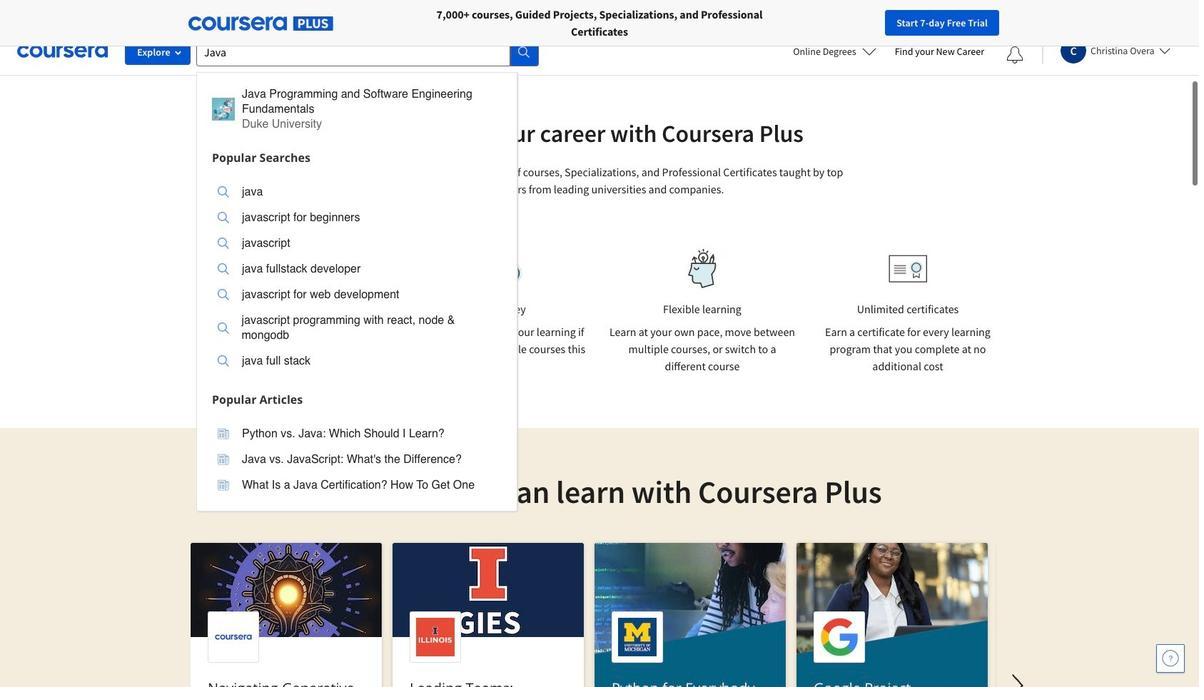 Task type: describe. For each thing, give the bounding box(es) containing it.
2 list box from the top
[[197, 412, 517, 511]]

university of michigan image
[[589, 1, 626, 40]]

learn anything image
[[272, 249, 311, 288]]

autocomplete results list box
[[196, 72, 518, 512]]

google image
[[465, 7, 542, 34]]

next slide image
[[1001, 669, 1035, 688]]

flexible learning image
[[678, 249, 727, 288]]

save money image
[[471, 252, 523, 286]]

What do you want to learn? text field
[[196, 37, 511, 66]]

sas image
[[672, 9, 726, 32]]

coursera image
[[17, 40, 108, 63]]



Task type: locate. For each thing, give the bounding box(es) containing it.
suggestion image image
[[212, 98, 235, 121], [218, 186, 229, 198], [218, 212, 229, 223], [218, 238, 229, 249], [218, 263, 229, 275], [218, 289, 229, 301], [218, 322, 229, 334], [218, 356, 229, 367], [218, 428, 229, 440], [218, 454, 229, 466], [218, 480, 229, 491]]

johns hopkins university image
[[868, 7, 1004, 34]]

unlimited certificates image
[[889, 255, 928, 283]]

help center image
[[1162, 650, 1180, 668]]

1 vertical spatial list box
[[197, 412, 517, 511]]

None search field
[[196, 37, 539, 512]]

1 list box from the top
[[197, 170, 517, 387]]

list box
[[197, 170, 517, 387], [197, 412, 517, 511]]

0 vertical spatial list box
[[197, 170, 517, 387]]

university of illinois at urbana-champaign image
[[196, 9, 307, 32]]

coursera plus image
[[189, 17, 333, 31]]

banner navigation
[[11, 0, 402, 29]]



Task type: vqa. For each thing, say whether or not it's contained in the screenshot.
completing
no



